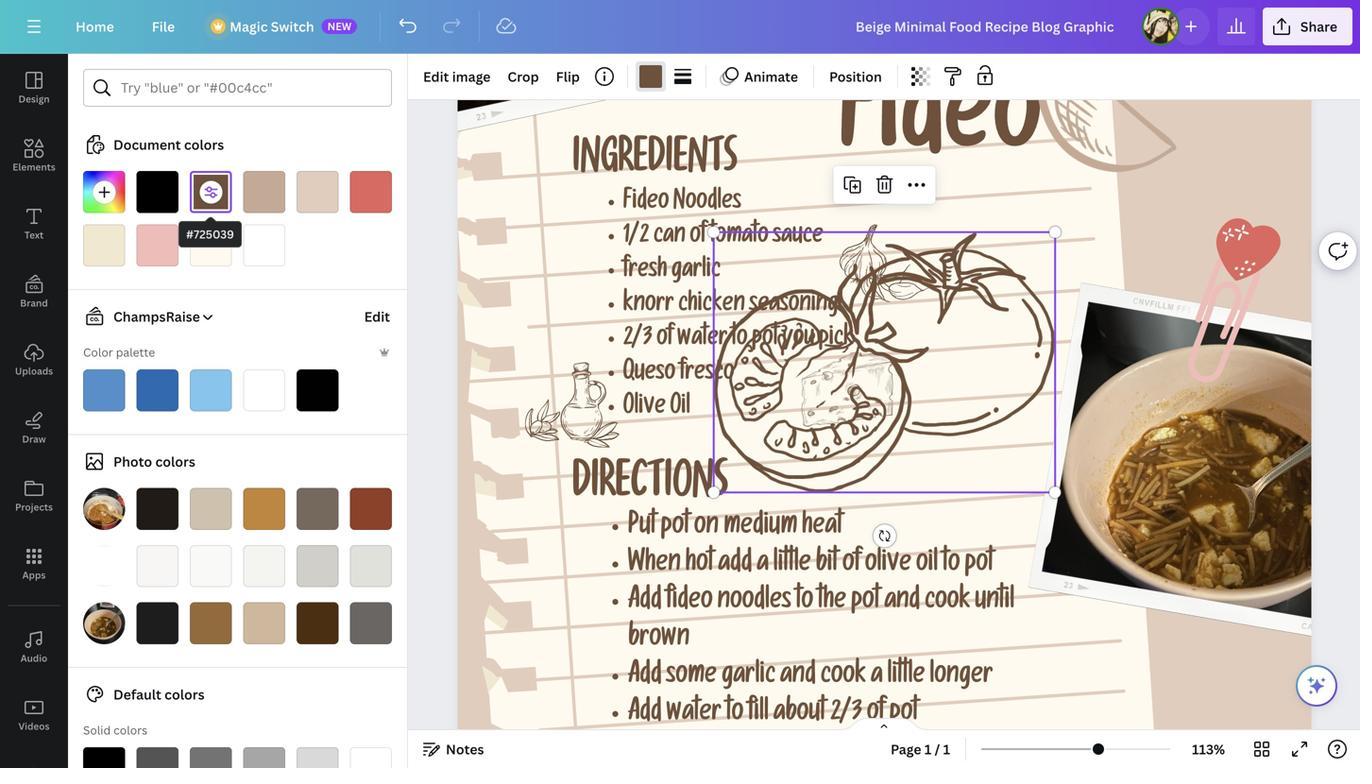 Task type: vqa. For each thing, say whether or not it's contained in the screenshot.
elements button at the left top of page
yes



Task type: describe. For each thing, give the bounding box(es) containing it.
notes button
[[416, 734, 492, 764]]

113%
[[1192, 740, 1225, 758]]

pot inside knorr chicken seasoning 2/3 of water to pot you pick queso fresco olive oil
[[752, 328, 778, 354]]

colors for default colors
[[165, 685, 205, 703]]

animate
[[745, 68, 798, 86]]

medium
[[724, 515, 798, 542]]

2 #ffffff image from the top
[[243, 369, 285, 411]]

/
[[935, 740, 940, 758]]

document
[[113, 136, 181, 154]]

colors for photo colors
[[155, 453, 195, 471]]

gray #a6a6a6 image
[[243, 747, 285, 768]]

1 vertical spatial and
[[780, 664, 816, 692]]

1 vertical spatial 2/3
[[831, 702, 863, 729]]

#1d1d1e image
[[137, 602, 179, 644]]

fideo for fideo
[[840, 74, 1042, 186]]

#f7f6f5 image
[[137, 545, 179, 587]]

#d0cfc8 image
[[297, 545, 339, 587]]

ingredients
[[573, 143, 738, 185]]

white #ffffff image
[[350, 747, 392, 768]]

to right oil
[[943, 552, 960, 580]]

document colors
[[113, 136, 224, 154]]

to inside add fideo noodles to the pot and cook until brown
[[796, 589, 814, 617]]

uploads button
[[0, 326, 68, 394]]

file button
[[137, 8, 190, 45]]

pot up page
[[890, 702, 919, 729]]

pot up until
[[965, 552, 994, 580]]

1 1 from the left
[[925, 740, 932, 758]]

2/3 inside knorr chicken seasoning 2/3 of water to pot you pick queso fresco olive oil
[[623, 328, 653, 354]]

default colors
[[113, 685, 205, 703]]

water inside knorr chicken seasoning 2/3 of water to pot you pick queso fresco olive oil
[[677, 328, 728, 354]]

Try "blue" or "#00c4cc" search field
[[121, 70, 380, 106]]

add
[[718, 552, 752, 580]]

and inside add fideo noodles to the pot and cook until brown
[[885, 589, 920, 617]]

hot
[[686, 552, 714, 580]]

solid
[[83, 722, 111, 738]]

on
[[694, 515, 719, 542]]

#e1e1dc image
[[350, 545, 392, 587]]

share button
[[1263, 8, 1353, 45]]

pot inside add fideo noodles to the pot and cook until brown
[[851, 589, 880, 617]]

#4f2d0b image
[[297, 602, 339, 644]]

dark gray #545454 image
[[137, 747, 179, 768]]

heat
[[802, 515, 843, 542]]

text
[[24, 229, 44, 241]]

champsraise
[[113, 308, 200, 326]]

#1d1d1e image
[[137, 602, 179, 644]]

some
[[667, 664, 717, 692]]

edit for edit image
[[423, 68, 449, 86]]

1 vertical spatial water
[[667, 702, 722, 729]]

113% button
[[1178, 734, 1240, 764]]

of down 'add some garlic and cook a little longer'
[[867, 702, 885, 729]]

fresh garlic
[[623, 260, 721, 285]]

to inside knorr chicken seasoning 2/3 of water to pot you pick queso fresco olive oil
[[732, 328, 748, 354]]

projects
[[15, 501, 53, 514]]

edit image
[[423, 68, 491, 86]]

crop
[[508, 68, 539, 86]]

#4890cd image
[[83, 369, 125, 411]]

crop button
[[500, 61, 547, 92]]

1 horizontal spatial #725039 image
[[640, 65, 662, 88]]

1 vertical spatial little
[[888, 664, 926, 692]]

brand button
[[0, 258, 68, 326]]

1 vertical spatial cook
[[821, 664, 867, 692]]

0 horizontal spatial #725039 image
[[190, 171, 232, 213]]

#78695c image
[[297, 488, 339, 530]]

1 horizontal spatial #725039 image
[[640, 65, 662, 88]]

projects button
[[0, 462, 68, 530]]

gray #737373 image
[[190, 747, 232, 768]]

default
[[113, 685, 161, 703]]

animate button
[[714, 61, 806, 92]]

side panel tab list
[[0, 54, 68, 768]]

image
[[452, 68, 491, 86]]

put
[[628, 515, 656, 542]]

#e4ccbc image
[[297, 171, 339, 213]]

when
[[628, 552, 681, 580]]

gray #a6a6a6 image
[[243, 747, 285, 768]]

position button
[[822, 61, 890, 92]]

bit
[[816, 552, 838, 580]]

noodles
[[674, 191, 742, 217]]

seasoning
[[750, 294, 839, 319]]

new
[[328, 19, 352, 33]]

colors for document colors
[[184, 136, 224, 154]]

photo
[[113, 453, 152, 471]]

magic
[[230, 17, 268, 35]]

colors for solid colors
[[114, 722, 148, 738]]

add some garlic and cook a little longer
[[628, 664, 993, 692]]

#e4ccbc image
[[297, 171, 339, 213]]

home link
[[60, 8, 129, 45]]

Design title text field
[[841, 8, 1135, 45]]

put pot on medium heat
[[628, 515, 843, 542]]

olive
[[865, 552, 912, 580]]

#d0cfc8 image
[[297, 545, 339, 587]]

brand
[[20, 297, 48, 309]]

uploads
[[15, 365, 53, 377]]



Task type: locate. For each thing, give the bounding box(es) containing it.
to down "chicken"
[[732, 328, 748, 354]]

until
[[975, 589, 1015, 617]]

#725039
[[186, 226, 234, 242]]

garlic up "fill"
[[722, 664, 776, 692]]

color palette
[[83, 344, 155, 360]]

#ffffff image
[[243, 224, 285, 266], [243, 369, 285, 411]]

audio button
[[0, 613, 68, 681]]

2/3 right about
[[831, 702, 863, 729]]

flip button
[[549, 61, 588, 92]]

#166bb5 image
[[137, 369, 179, 411], [137, 369, 179, 411]]

#f7f6f5 image
[[137, 545, 179, 587]]

cook
[[925, 589, 971, 617], [821, 664, 867, 692]]

1 vertical spatial #725039 image
[[190, 171, 232, 213]]

edit for edit
[[364, 308, 390, 326]]

#4f2d0b image
[[297, 602, 339, 644]]

switch
[[271, 17, 314, 35]]

draw button
[[0, 394, 68, 462]]

0 horizontal spatial 2/3
[[623, 328, 653, 354]]

page 1 / 1
[[891, 740, 951, 758]]

of right bit on the right
[[843, 552, 861, 580]]

0 horizontal spatial edit
[[364, 308, 390, 326]]

home
[[76, 17, 114, 35]]

pot left you
[[752, 328, 778, 354]]

a up show pages image
[[871, 664, 883, 692]]

garlic
[[672, 260, 721, 285], [722, 664, 776, 692]]

#986934 image
[[190, 602, 232, 644], [190, 602, 232, 644]]

1 add from the top
[[628, 589, 662, 617]]

champsraise button
[[76, 305, 215, 328]]

of inside fideo noodles 1/2 can of tomato sauce
[[690, 226, 706, 251]]

#4890cd image
[[83, 369, 125, 411]]

#6a6663 image
[[350, 602, 392, 644], [350, 602, 392, 644]]

0 vertical spatial #725039 image
[[640, 65, 662, 88]]

show pages image
[[839, 717, 930, 732]]

#f9f9f7 image
[[190, 545, 232, 587], [190, 545, 232, 587]]

light gray #d9d9d9 image
[[297, 747, 339, 768], [297, 747, 339, 768]]

#725039 image down main menu bar
[[640, 65, 662, 88]]

oil
[[917, 552, 938, 580]]

and
[[885, 589, 920, 617], [780, 664, 816, 692]]

#f6bbb7 image
[[137, 224, 179, 266], [137, 224, 179, 266]]

design
[[18, 93, 50, 105]]

2 add from the top
[[628, 664, 662, 692]]

0 horizontal spatial #725039 image
[[190, 171, 232, 213]]

1 left /
[[925, 740, 932, 758]]

pick
[[819, 328, 854, 354]]

0 vertical spatial 2/3
[[623, 328, 653, 354]]

add fideo noodles to the pot and cook until brown
[[628, 589, 1015, 655]]

fideo for fideo noodles 1/2 can of tomato sauce
[[623, 191, 669, 217]]

edit button
[[362, 298, 392, 335]]

color
[[83, 344, 113, 360]]

0 horizontal spatial and
[[780, 664, 816, 692]]

pot
[[752, 328, 778, 354], [661, 515, 690, 542], [965, 552, 994, 580], [851, 589, 880, 617], [890, 702, 919, 729]]

elements button
[[0, 122, 68, 190]]

brown
[[628, 627, 690, 655]]

cook inside add fideo noodles to the pot and cook until brown
[[925, 589, 971, 617]]

#d2b799 image
[[243, 602, 285, 644], [243, 602, 285, 644]]

sauce
[[773, 226, 824, 251]]

fresh
[[623, 260, 667, 285]]

2/3
[[623, 328, 653, 354], [831, 702, 863, 729]]

#c48433 image
[[243, 488, 285, 530], [243, 488, 285, 530]]

1 vertical spatial a
[[871, 664, 883, 692]]

add water to fill about 2/3 of pot
[[628, 702, 919, 729]]

0 horizontal spatial cook
[[821, 664, 867, 692]]

draw
[[22, 433, 46, 446]]

0 vertical spatial #ffffff image
[[243, 224, 285, 266]]

#75c6ef image
[[190, 369, 232, 411]]

0 vertical spatial garlic
[[672, 260, 721, 285]]

solid colors
[[83, 722, 148, 738]]

knorr
[[623, 294, 674, 319]]

gray #737373 image
[[190, 747, 232, 768]]

and down olive
[[885, 589, 920, 617]]

tomato
[[711, 226, 769, 251]]

main menu bar
[[0, 0, 1361, 54]]

pot left on
[[661, 515, 690, 542]]

1
[[925, 740, 932, 758], [944, 740, 951, 758]]

#ffffff image
[[243, 224, 285, 266], [243, 369, 285, 411]]

add for add some garlic and cook a little longer
[[628, 664, 662, 692]]

1 horizontal spatial cook
[[925, 589, 971, 617]]

#f3e8d0 image
[[83, 224, 125, 266], [83, 224, 125, 266]]

0 vertical spatial add
[[628, 589, 662, 617]]

1 vertical spatial #ffffff image
[[243, 369, 285, 411]]

olive
[[623, 396, 666, 422]]

1 vertical spatial #725039 image
[[190, 171, 232, 213]]

elements
[[13, 161, 55, 173]]

0 vertical spatial water
[[677, 328, 728, 354]]

#221a16 image
[[137, 488, 179, 530], [137, 488, 179, 530]]

0 vertical spatial cook
[[925, 589, 971, 617]]

apps
[[22, 569, 46, 582]]

colors right photo
[[155, 453, 195, 471]]

queso
[[623, 362, 676, 388]]

little left bit on the right
[[774, 552, 811, 580]]

can
[[654, 226, 686, 251]]

#e1e1dc image
[[350, 545, 392, 587]]

design button
[[0, 54, 68, 122]]

0 horizontal spatial fideo
[[623, 191, 669, 217]]

and up about
[[780, 664, 816, 692]]

pot right the
[[851, 589, 880, 617]]

0 vertical spatial a
[[757, 552, 769, 580]]

1 horizontal spatial a
[[871, 664, 883, 692]]

edit image button
[[416, 61, 498, 92]]

#c8a994 image
[[243, 171, 285, 213], [243, 171, 285, 213]]

#ffffff image right #75c6ef icon at the left of page
[[243, 369, 285, 411]]

of inside knorr chicken seasoning 2/3 of water to pot you pick queso fresco olive oil
[[657, 328, 673, 354]]

2/3 down knorr
[[623, 328, 653, 354]]

longer
[[930, 664, 993, 692]]

position
[[830, 68, 882, 86]]

0 horizontal spatial a
[[757, 552, 769, 580]]

to left "fill"
[[726, 702, 744, 729]]

water down some
[[667, 702, 722, 729]]

1 vertical spatial #ffffff image
[[243, 369, 285, 411]]

1 horizontal spatial and
[[885, 589, 920, 617]]

#725039 image
[[640, 65, 662, 88], [190, 171, 232, 213]]

colors right the solid
[[114, 722, 148, 738]]

#725039 image up #725039
[[190, 171, 232, 213]]

1 vertical spatial garlic
[[722, 664, 776, 692]]

oil
[[670, 396, 691, 422]]

black #000000 image
[[83, 747, 125, 768], [83, 747, 125, 768]]

chicken
[[678, 294, 745, 319]]

notes
[[446, 740, 484, 758]]

2 vertical spatial add
[[628, 702, 662, 729]]

#f4f4f1 image
[[243, 545, 285, 587], [243, 545, 285, 587]]

0 horizontal spatial little
[[774, 552, 811, 580]]

share
[[1301, 17, 1338, 35]]

cook up about
[[821, 664, 867, 692]]

1 vertical spatial fideo
[[623, 191, 669, 217]]

little up show pages image
[[888, 664, 926, 692]]

#fffaef image
[[190, 224, 232, 266], [190, 224, 232, 266]]

when hot add a little bit of olive oil to pot
[[628, 552, 994, 580]]

#725039 image
[[640, 65, 662, 88], [190, 171, 232, 213]]

white #ffffff image
[[350, 747, 392, 768]]

fill
[[748, 702, 769, 729]]

noodles
[[718, 589, 792, 617]]

1 vertical spatial add
[[628, 664, 662, 692]]

edit inside edit image popup button
[[423, 68, 449, 86]]

flip
[[556, 68, 580, 86]]

cook down oil
[[925, 589, 971, 617]]

fideo
[[840, 74, 1042, 186], [623, 191, 669, 217]]

file
[[152, 17, 175, 35]]

fresco
[[680, 362, 735, 388]]

#010101 image
[[297, 369, 339, 411], [297, 369, 339, 411]]

fideo
[[667, 589, 713, 617]]

videos button
[[0, 681, 68, 749]]

1 right /
[[944, 740, 951, 758]]

text button
[[0, 190, 68, 258]]

a
[[757, 552, 769, 580], [871, 664, 883, 692]]

1 horizontal spatial 1
[[944, 740, 951, 758]]

2 #ffffff image from the top
[[243, 369, 285, 411]]

0 horizontal spatial 1
[[925, 740, 932, 758]]

#e5645e image
[[350, 171, 392, 213], [350, 171, 392, 213]]

videos
[[18, 720, 50, 733]]

colors right document
[[184, 136, 224, 154]]

1 #ffffff image from the top
[[243, 224, 285, 266]]

1 horizontal spatial little
[[888, 664, 926, 692]]

0 vertical spatial #ffffff image
[[243, 224, 285, 266]]

add
[[628, 589, 662, 617], [628, 664, 662, 692], [628, 702, 662, 729]]

#725039 image down main menu bar
[[640, 65, 662, 88]]

audio
[[20, 652, 48, 665]]

1 vertical spatial edit
[[364, 308, 390, 326]]

apps button
[[0, 530, 68, 598]]

#000000 image
[[137, 171, 179, 213], [137, 171, 179, 213]]

about
[[774, 702, 826, 729]]

garlic up "chicken"
[[672, 260, 721, 285]]

#ffffff image right #75c6ef icon at the left of page
[[243, 369, 285, 411]]

0 vertical spatial #725039 image
[[640, 65, 662, 88]]

magic switch
[[230, 17, 314, 35]]

add for add fideo noodles to the pot and cook until brown
[[628, 589, 662, 617]]

1 horizontal spatial edit
[[423, 68, 449, 86]]

directions
[[573, 467, 728, 511]]

0 vertical spatial little
[[774, 552, 811, 580]]

2 1 from the left
[[944, 740, 951, 758]]

#ffffff image right #725039
[[243, 224, 285, 266]]

1 horizontal spatial 2/3
[[831, 702, 863, 729]]

fideo inside fideo noodles 1/2 can of tomato sauce
[[623, 191, 669, 217]]

of right can
[[690, 226, 706, 251]]

the
[[818, 589, 847, 617]]

colors right the default
[[165, 685, 205, 703]]

#943c21 image
[[350, 488, 392, 530], [350, 488, 392, 530]]

edit inside edit button
[[364, 308, 390, 326]]

dark gray #545454 image
[[137, 747, 179, 768]]

0 vertical spatial edit
[[423, 68, 449, 86]]

1 #ffffff image from the top
[[243, 224, 285, 266]]

add for add water to fill about 2/3 of pot
[[628, 702, 662, 729]]

#75c6ef image
[[190, 369, 232, 411]]

edit
[[423, 68, 449, 86], [364, 308, 390, 326]]

3 add from the top
[[628, 702, 662, 729]]

of up queso
[[657, 328, 673, 354]]

to left the
[[796, 589, 814, 617]]

canva assistant image
[[1306, 675, 1328, 697]]

1 horizontal spatial fideo
[[840, 74, 1042, 186]]

olive oil hand drawn image
[[525, 362, 620, 448]]

#725039 image up #725039
[[190, 171, 232, 213]]

a right add
[[757, 552, 769, 580]]

add inside add fideo noodles to the pot and cook until brown
[[628, 589, 662, 617]]

photo colors
[[113, 453, 195, 471]]

#ffffff image right #725039
[[243, 224, 285, 266]]

#78695c image
[[297, 488, 339, 530]]

0 vertical spatial fideo
[[840, 74, 1042, 186]]

page
[[891, 740, 922, 758]]

palette
[[116, 344, 155, 360]]

add a new color image
[[83, 171, 125, 213], [83, 171, 125, 213]]

0 vertical spatial and
[[885, 589, 920, 617]]

water up fresco
[[677, 328, 728, 354]]

knorr chicken seasoning 2/3 of water to pot you pick queso fresco olive oil
[[623, 294, 854, 422]]

#d1c1ab image
[[190, 488, 232, 530], [190, 488, 232, 530]]

1/2
[[623, 226, 649, 251]]



